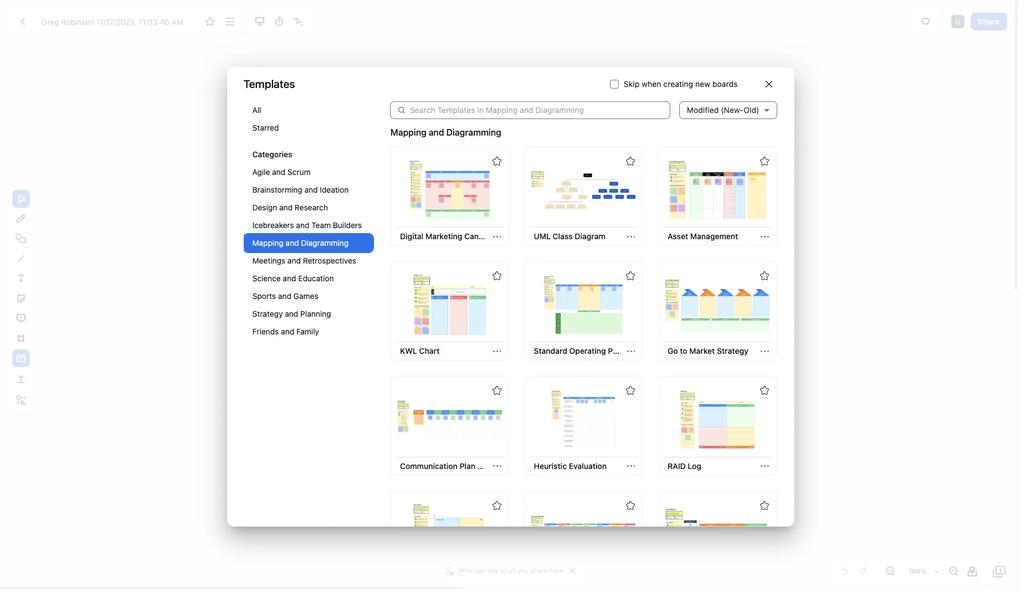 Task type: locate. For each thing, give the bounding box(es) containing it.
games
[[294, 291, 318, 301]]

icebreakers
[[252, 220, 294, 230]]

0 horizontal spatial strategy
[[252, 309, 283, 318]]

and inside mapping and diagramming status
[[429, 127, 444, 137]]

card for template heuristic evaluation element
[[524, 377, 643, 476]]

uml class diagram
[[534, 232, 606, 241]]

0 horizontal spatial mapping and diagramming
[[252, 238, 349, 247]]

sports
[[252, 291, 276, 301]]

templates
[[244, 78, 295, 90]]

strategy inside the "categories" element
[[252, 309, 283, 318]]

more options for uml class diagram image
[[627, 232, 635, 241]]

zoom in image
[[947, 565, 960, 579]]

kwl chart
[[400, 347, 440, 356]]

more options image
[[223, 15, 236, 28]]

creating
[[664, 79, 693, 88]]

card for template digital marketing canvas element
[[391, 147, 509, 246]]

star this whiteboard image inside card for template go to market strategy element
[[760, 272, 769, 280]]

card for template problem statement map element
[[524, 491, 643, 591]]

mapping
[[391, 127, 427, 137], [252, 238, 284, 247]]

star this whiteboard image inside card for template heuristic evaluation element
[[626, 386, 635, 395]]

diagramming
[[446, 127, 501, 137], [301, 238, 349, 247]]

star this whiteboard image inside card for template problem statement map element
[[626, 501, 635, 510]]

to
[[680, 347, 688, 356]]

1 vertical spatial mapping and diagramming
[[252, 238, 349, 247]]

card for template spark matrix element
[[658, 491, 777, 591]]

all
[[252, 105, 261, 114]]

thumbnail for communication plan template image
[[397, 389, 503, 451]]

friends
[[252, 327, 279, 336]]

1 vertical spatial mapping
[[252, 238, 284, 247]]

star this whiteboard image for digital marketing canvas
[[492, 157, 501, 165]]

card for template uml class diagram element
[[524, 147, 643, 246]]

modified (new-old) button
[[679, 92, 777, 128]]

friends and family
[[252, 327, 319, 336]]

2 horizontal spatial star this whiteboard image
[[760, 157, 769, 165]]

1 horizontal spatial diagramming
[[446, 127, 501, 137]]

brainstorming
[[252, 185, 302, 194]]

0 vertical spatial mapping
[[391, 127, 427, 137]]

1 horizontal spatial mapping and diagramming
[[391, 127, 501, 137]]

0 horizontal spatial mapping
[[252, 238, 284, 247]]

standard operating procedure button
[[529, 343, 646, 360]]

go to market strategy
[[668, 347, 749, 356]]

diagram
[[575, 232, 606, 241]]

0 vertical spatial diagramming
[[446, 127, 501, 137]]

builders
[[333, 220, 362, 230]]

1 vertical spatial diagramming
[[301, 238, 349, 247]]

star this whiteboard image
[[492, 157, 501, 165], [626, 157, 635, 165], [492, 272, 501, 280], [626, 272, 635, 280], [760, 272, 769, 280], [626, 386, 635, 395], [760, 386, 769, 395], [492, 501, 501, 510], [626, 501, 635, 510], [760, 501, 769, 510]]

plan
[[460, 462, 475, 471]]

star this whiteboard image for go to market strategy
[[760, 272, 769, 280]]

thumbnail for spark matrix image
[[665, 504, 770, 566]]

more options for go to market strategy image
[[761, 347, 769, 356]]

1 horizontal spatial mapping
[[391, 127, 427, 137]]

categories
[[252, 149, 292, 159]]

more options for standard operating procedure image
[[627, 347, 635, 356]]

kwl chart button
[[396, 343, 444, 360]]

card for template communication plan template element
[[391, 377, 511, 476]]

diagramming inside the "categories" element
[[301, 238, 349, 247]]

2 vertical spatial star this whiteboard image
[[492, 386, 501, 395]]

old)
[[744, 105, 759, 114]]

strategy right "market"
[[717, 347, 749, 356]]

more options for raid log image
[[761, 462, 769, 471]]

100
[[909, 568, 921, 575]]

share
[[978, 16, 1000, 26]]

you
[[517, 567, 529, 575]]

brainstorming and ideation
[[252, 185, 349, 194]]

1 vertical spatial star this whiteboard image
[[760, 157, 769, 165]]

star this whiteboard image inside card for template kwl chart element
[[492, 272, 501, 280]]

star this whiteboard image
[[204, 15, 217, 28], [760, 157, 769, 165], [492, 386, 501, 395]]

card for template asset management element
[[658, 147, 777, 246]]

0 horizontal spatial diagramming
[[301, 238, 349, 247]]

pages image
[[993, 565, 1006, 579]]

share
[[531, 567, 548, 575]]

star this whiteboard image inside the card for template digital marketing canvas element
[[492, 157, 501, 165]]

communication plan template
[[400, 462, 511, 471]]

thumbnail for kwl chart image
[[397, 274, 503, 336]]

0 vertical spatial strategy
[[252, 309, 283, 318]]

heuristic
[[534, 462, 567, 471]]

planning
[[300, 309, 331, 318]]

mapping inside the "categories" element
[[252, 238, 284, 247]]

star this whiteboard image inside card for template standard operating procedure element
[[626, 272, 635, 280]]

agile
[[252, 167, 270, 176]]

timer image
[[272, 15, 286, 28]]

digital marketing canvas button
[[396, 228, 491, 245]]

skip when creating new boards
[[624, 79, 738, 88]]

1 horizontal spatial star this whiteboard image
[[492, 386, 501, 395]]

team
[[312, 220, 331, 230]]

uml
[[534, 232, 551, 241]]

education
[[298, 273, 334, 283]]

management
[[690, 232, 738, 241]]

100 %
[[909, 568, 927, 575]]

and
[[429, 127, 444, 137], [272, 167, 285, 176], [305, 185, 318, 194], [279, 203, 293, 212], [296, 220, 309, 230], [286, 238, 299, 247], [288, 256, 301, 265], [283, 273, 296, 283], [278, 291, 291, 301], [285, 309, 298, 318], [281, 327, 294, 336]]

market
[[690, 347, 715, 356]]

0 horizontal spatial star this whiteboard image
[[204, 15, 217, 28]]

modified (new-old)
[[687, 105, 759, 114]]

who
[[458, 567, 472, 575]]

1 horizontal spatial strategy
[[717, 347, 749, 356]]

template
[[477, 462, 511, 471]]

science
[[252, 273, 281, 283]]

strategy
[[252, 309, 283, 318], [717, 347, 749, 356]]

digital marketing canvas
[[400, 232, 491, 241]]

star this whiteboard image inside card for template communication plan template element
[[492, 386, 501, 395]]

Search Templates in Mapping and Diagramming text field
[[410, 101, 670, 119]]

strategy up friends
[[252, 309, 283, 318]]

card for template raid log element
[[658, 377, 777, 476]]

raid log button
[[663, 458, 706, 475]]

more options for kwl chart image
[[493, 347, 501, 356]]

categories element
[[244, 101, 373, 352]]

communication plan template button
[[396, 458, 511, 475]]

mapping and diagramming
[[391, 127, 501, 137], [252, 238, 349, 247]]

thumbnail for raid log image
[[665, 389, 770, 451]]

thumbnail for bcg matrix image
[[397, 504, 503, 566]]

star this whiteboard image inside card for template raid log element
[[760, 386, 769, 395]]

star this whiteboard image inside card for template bcg matrix element
[[492, 501, 501, 510]]

ideation
[[320, 185, 349, 194]]

heuristic evaluation button
[[529, 458, 611, 475]]

1 vertical spatial strategy
[[717, 347, 749, 356]]

thumbnail for digital marketing canvas image
[[397, 159, 503, 221]]



Task type: describe. For each thing, give the bounding box(es) containing it.
who can see what you share here
[[458, 567, 564, 575]]

laser image
[[292, 15, 305, 28]]

Document name text field
[[33, 13, 200, 30]]

procedure
[[608, 347, 646, 356]]

0 vertical spatial mapping and diagramming
[[391, 127, 501, 137]]

go
[[668, 347, 678, 356]]

star this whiteboard image for communication plan template
[[492, 386, 501, 395]]

research
[[295, 203, 328, 212]]

chart
[[419, 347, 440, 356]]

card for template go to market strategy element
[[658, 262, 777, 361]]

star this whiteboard image for asset management
[[760, 157, 769, 165]]

0 vertical spatial star this whiteboard image
[[204, 15, 217, 28]]

family
[[296, 327, 319, 336]]

skip
[[624, 79, 640, 88]]

star this whiteboard image for kwl chart
[[492, 272, 501, 280]]

dashboard image
[[16, 15, 29, 28]]

modified
[[687, 105, 719, 114]]

science and education
[[252, 273, 334, 283]]

more tools image
[[14, 394, 28, 407]]

diagramming inside mapping and diagramming status
[[446, 127, 501, 137]]

mapping and diagramming status
[[391, 126, 501, 139]]

strategy and planning
[[252, 309, 331, 318]]

mapping and diagramming element
[[390, 145, 778, 593]]

more options for digital marketing canvas image
[[493, 232, 501, 241]]

standard operating procedure
[[534, 347, 646, 356]]

thumbnail for problem statement map image
[[531, 504, 636, 566]]

who can see what you share here button
[[443, 563, 566, 580]]

communication
[[400, 462, 458, 471]]

star this whiteboard image for standard operating procedure
[[626, 272, 635, 280]]

evaluation
[[569, 462, 607, 471]]

thumbnail for heuristic evaluation image
[[531, 389, 636, 451]]

raid
[[668, 462, 686, 471]]

can
[[474, 567, 486, 575]]

upload pdfs and images image
[[14, 373, 28, 386]]

thumbnail for asset management image
[[665, 159, 770, 221]]

scrum
[[288, 167, 311, 176]]

what
[[500, 567, 516, 575]]

star this whiteboard image for raid log
[[760, 386, 769, 395]]

go to market strategy button
[[663, 343, 753, 360]]

uml class diagram button
[[529, 228, 610, 245]]

zoom out image
[[884, 565, 897, 579]]

asset management
[[668, 232, 738, 241]]

more options for heuristic evaluation image
[[627, 462, 635, 471]]

card for template kwl chart element
[[391, 262, 509, 361]]

see
[[487, 567, 499, 575]]

marketing
[[426, 232, 462, 241]]

meetings and retrospectives
[[252, 256, 356, 265]]

canvas
[[464, 232, 491, 241]]

operating
[[569, 347, 606, 356]]

star this whiteboard image inside "card for template spark matrix" element
[[760, 501, 769, 510]]

log
[[688, 462, 701, 471]]

agile and scrum
[[252, 167, 311, 176]]

templates image
[[14, 352, 28, 365]]

comment panel image
[[919, 15, 933, 28]]

more options for asset management image
[[761, 232, 769, 241]]

mapping inside status
[[391, 127, 427, 137]]

strategy inside go to market strategy button
[[717, 347, 749, 356]]

meetings
[[252, 256, 285, 265]]

star this whiteboard image for uml class diagram
[[626, 157, 635, 165]]

new
[[695, 79, 710, 88]]

(new-
[[721, 105, 744, 114]]

%
[[921, 568, 927, 575]]

icebreakers and team builders
[[252, 220, 362, 230]]

digital
[[400, 232, 424, 241]]

asset management button
[[663, 228, 743, 245]]

share button
[[971, 13, 1007, 30]]

raid log
[[668, 462, 701, 471]]

class
[[553, 232, 573, 241]]

thumbnail for go to market strategy image
[[665, 274, 770, 336]]

star this whiteboard image for heuristic evaluation
[[626, 386, 635, 395]]

starred
[[252, 123, 279, 132]]

card for template bcg matrix element
[[391, 491, 509, 591]]

asset
[[668, 232, 688, 241]]

present image
[[253, 15, 266, 28]]

card for template standard operating procedure element
[[524, 262, 646, 361]]

mapping and diagramming inside the "categories" element
[[252, 238, 349, 247]]

standard
[[534, 347, 567, 356]]

sports and games
[[252, 291, 318, 301]]

retrospectives
[[303, 256, 356, 265]]

when
[[642, 79, 661, 88]]

heuristic evaluation
[[534, 462, 607, 471]]

kwl
[[400, 347, 417, 356]]

thumbnail for standard operating procedure image
[[531, 274, 636, 336]]

thumbnail for uml class diagram image
[[531, 159, 636, 221]]

boards
[[713, 79, 738, 88]]

design and research
[[252, 203, 328, 212]]

more options for communication plan template image
[[493, 462, 501, 471]]

here
[[550, 567, 564, 575]]

design
[[252, 203, 277, 212]]



Task type: vqa. For each thing, say whether or not it's contained in the screenshot.
"timer" image
yes



